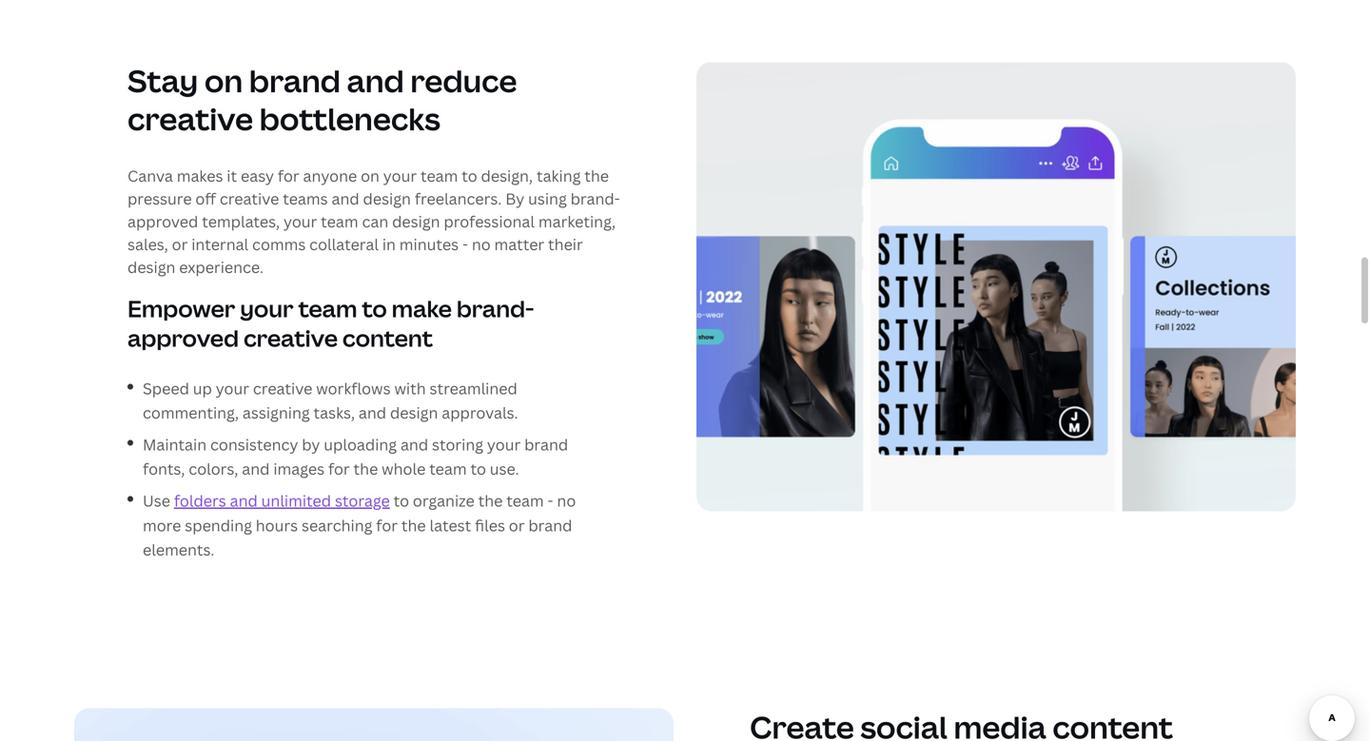 Task type: locate. For each thing, give the bounding box(es) containing it.
- inside to organize the team - no more spending hours searching for the latest files or brand elements.
[[548, 491, 554, 511]]

streamlined
[[430, 378, 518, 399]]

for down uploading
[[328, 459, 350, 479]]

to inside empower your team to make brand- approved creative content
[[362, 293, 387, 324]]

and left reduce
[[347, 60, 404, 101]]

on inside canva makes it easy for anyone on your team to design, taking the pressure off creative teams and design freelancers. by using brand- approved templates, your team can design professional marketing, sales, or internal comms collateral in minutes - no matter their design experience.
[[361, 166, 380, 186]]

your inside maintain consistency by uploading and storing your brand fonts, colors, and images for the whole team to use.
[[487, 435, 521, 455]]

to organize the team - no more spending hours searching for the latest files or brand elements.
[[143, 491, 576, 560]]

taking
[[537, 166, 581, 186]]

on
[[205, 60, 243, 101], [361, 166, 380, 186]]

files
[[475, 515, 505, 536]]

team
[[421, 166, 458, 186], [321, 211, 359, 232], [298, 293, 357, 324], [430, 459, 467, 479], [507, 491, 544, 511]]

on right anyone
[[361, 166, 380, 186]]

1 vertical spatial on
[[361, 166, 380, 186]]

up
[[193, 378, 212, 399]]

0 horizontal spatial no
[[472, 234, 491, 255]]

consistency
[[210, 435, 298, 455]]

0 horizontal spatial for
[[278, 166, 300, 186]]

the right taking
[[585, 166, 609, 186]]

maintain consistency by uploading and storing your brand fonts, colors, and images for the whole team to use.
[[143, 435, 569, 479]]

0 horizontal spatial on
[[205, 60, 243, 101]]

marketing,
[[539, 211, 616, 232]]

creative up speed up your creative workflows with streamlined commenting, assigning tasks, and design approvals.
[[244, 323, 338, 354]]

workflows
[[316, 378, 391, 399]]

to up freelancers.
[[462, 166, 478, 186]]

or
[[172, 234, 188, 255], [509, 515, 525, 536]]

brand
[[249, 60, 341, 101], [525, 435, 569, 455], [529, 515, 573, 536]]

no
[[472, 234, 491, 255], [557, 491, 576, 511]]

approved inside empower your team to make brand- approved creative content
[[128, 323, 239, 354]]

approved
[[128, 211, 198, 232], [128, 323, 239, 354]]

and down anyone
[[332, 188, 360, 209]]

creative down easy
[[220, 188, 279, 209]]

your right the up
[[216, 378, 249, 399]]

brand inside to organize the team - no more spending hours searching for the latest files or brand elements.
[[529, 515, 573, 536]]

use.
[[490, 459, 519, 479]]

creative
[[128, 98, 253, 139], [220, 188, 279, 209], [244, 323, 338, 354], [253, 378, 313, 399]]

to
[[462, 166, 478, 186], [362, 293, 387, 324], [471, 459, 486, 479], [394, 491, 409, 511]]

design down 'sales,'
[[128, 257, 176, 277]]

reduce
[[411, 60, 517, 101]]

colors,
[[189, 459, 238, 479]]

creative up assigning
[[253, 378, 313, 399]]

design,
[[481, 166, 533, 186]]

0 horizontal spatial -
[[463, 234, 468, 255]]

can
[[362, 211, 389, 232]]

easy
[[241, 166, 274, 186]]

brand- up marketing,
[[571, 188, 620, 209]]

for inside maintain consistency by uploading and storing your brand fonts, colors, and images for the whole team to use.
[[328, 459, 350, 479]]

storing
[[432, 435, 484, 455]]

use
[[143, 491, 170, 511]]

to left make
[[362, 293, 387, 324]]

comms
[[252, 234, 306, 255]]

bottlenecks
[[260, 98, 441, 139]]

unlimited
[[261, 491, 331, 511]]

hours
[[256, 515, 298, 536]]

1 horizontal spatial no
[[557, 491, 576, 511]]

-
[[463, 234, 468, 255], [548, 491, 554, 511]]

for up teams
[[278, 166, 300, 186]]

or inside canva makes it easy for anyone on your team to design, taking the pressure off creative teams and design freelancers. by using brand- approved templates, your team can design professional marketing, sales, or internal comms collateral in minutes - no matter their design experience.
[[172, 234, 188, 255]]

creative up makes
[[128, 98, 253, 139]]

0 vertical spatial brand
[[249, 60, 341, 101]]

2 vertical spatial brand
[[529, 515, 573, 536]]

2 approved from the top
[[128, 323, 239, 354]]

pressure
[[128, 188, 192, 209]]

spending
[[185, 515, 252, 536]]

0 vertical spatial -
[[463, 234, 468, 255]]

your
[[383, 166, 417, 186], [284, 211, 317, 232], [240, 293, 294, 324], [216, 378, 249, 399], [487, 435, 521, 455]]

tasks,
[[314, 403, 355, 423]]

team inside maintain consistency by uploading and storing your brand fonts, colors, and images for the whole team to use.
[[430, 459, 467, 479]]

elements.
[[143, 540, 215, 560]]

make
[[392, 293, 452, 324]]

your inside speed up your creative workflows with streamlined commenting, assigning tasks, and design approvals.
[[216, 378, 249, 399]]

for
[[278, 166, 300, 186], [328, 459, 350, 479], [376, 515, 398, 536]]

design
[[363, 188, 411, 209], [392, 211, 440, 232], [128, 257, 176, 277], [390, 403, 438, 423]]

1 vertical spatial brand-
[[457, 293, 534, 324]]

or right 'sales,'
[[172, 234, 188, 255]]

brand- inside empower your team to make brand- approved creative content
[[457, 293, 534, 324]]

or right files
[[509, 515, 525, 536]]

0 vertical spatial on
[[205, 60, 243, 101]]

your down experience.
[[240, 293, 294, 324]]

ui - templates image
[[697, 62, 1297, 512]]

1 vertical spatial approved
[[128, 323, 239, 354]]

1 vertical spatial or
[[509, 515, 525, 536]]

1 horizontal spatial for
[[328, 459, 350, 479]]

2 vertical spatial for
[[376, 515, 398, 536]]

to left the use.
[[471, 459, 486, 479]]

1 vertical spatial -
[[548, 491, 554, 511]]

approved inside canva makes it easy for anyone on your team to design, taking the pressure off creative teams and design freelancers. by using brand- approved templates, your team can design professional marketing, sales, or internal comms collateral in minutes - no matter their design experience.
[[128, 211, 198, 232]]

approved up the speed
[[128, 323, 239, 354]]

your inside empower your team to make brand- approved creative content
[[240, 293, 294, 324]]

use folders and unlimited storage
[[143, 491, 390, 511]]

design down the with
[[390, 403, 438, 423]]

0 vertical spatial approved
[[128, 211, 198, 232]]

stay on brand and reduce creative bottlenecks
[[128, 60, 517, 139]]

off
[[196, 188, 216, 209]]

1 vertical spatial no
[[557, 491, 576, 511]]

speed
[[143, 378, 189, 399]]

storage
[[335, 491, 390, 511]]

anyone
[[303, 166, 357, 186]]

the down uploading
[[354, 459, 378, 479]]

folders
[[174, 491, 226, 511]]

folders and unlimited storage link
[[174, 491, 390, 511]]

to down whole
[[394, 491, 409, 511]]

brand- inside canva makes it easy for anyone on your team to design, taking the pressure off creative teams and design freelancers. by using brand- approved templates, your team can design professional marketing, sales, or internal comms collateral in minutes - no matter their design experience.
[[571, 188, 620, 209]]

0 vertical spatial no
[[472, 234, 491, 255]]

2 horizontal spatial for
[[376, 515, 398, 536]]

on right stay
[[205, 60, 243, 101]]

team down the use.
[[507, 491, 544, 511]]

1 horizontal spatial brand-
[[571, 188, 620, 209]]

minutes
[[400, 234, 459, 255]]

and inside stay on brand and reduce creative bottlenecks
[[347, 60, 404, 101]]

experience.
[[179, 257, 264, 277]]

0 horizontal spatial brand-
[[457, 293, 534, 324]]

approved down pressure
[[128, 211, 198, 232]]

team down collateral
[[298, 293, 357, 324]]

and down workflows
[[359, 403, 387, 423]]

and
[[347, 60, 404, 101], [332, 188, 360, 209], [359, 403, 387, 423], [401, 435, 429, 455], [242, 459, 270, 479], [230, 491, 258, 511]]

1 vertical spatial for
[[328, 459, 350, 479]]

to inside canva makes it easy for anyone on your team to design, taking the pressure off creative teams and design freelancers. by using brand- approved templates, your team can design professional marketing, sales, or internal comms collateral in minutes - no matter their design experience.
[[462, 166, 478, 186]]

1 horizontal spatial -
[[548, 491, 554, 511]]

1 approved from the top
[[128, 211, 198, 232]]

0 vertical spatial or
[[172, 234, 188, 255]]

brand- down 'matter'
[[457, 293, 534, 324]]

creative inside empower your team to make brand- approved creative content
[[244, 323, 338, 354]]

the inside canva makes it easy for anyone on your team to design, taking the pressure off creative teams and design freelancers. by using brand- approved templates, your team can design professional marketing, sales, or internal comms collateral in minutes - no matter their design experience.
[[585, 166, 609, 186]]

brand-
[[571, 188, 620, 209], [457, 293, 534, 324]]

1 horizontal spatial or
[[509, 515, 525, 536]]

design up can
[[363, 188, 411, 209]]

in
[[383, 234, 396, 255]]

more
[[143, 515, 181, 536]]

matter
[[495, 234, 545, 255]]

images
[[274, 459, 325, 479]]

0 vertical spatial for
[[278, 166, 300, 186]]

team down storing
[[430, 459, 467, 479]]

the
[[585, 166, 609, 186], [354, 459, 378, 479], [479, 491, 503, 511], [402, 515, 426, 536]]

brand inside maintain consistency by uploading and storing your brand fonts, colors, and images for the whole team to use.
[[525, 435, 569, 455]]

approvals.
[[442, 403, 518, 423]]

1 vertical spatial brand
[[525, 435, 569, 455]]

the left latest
[[402, 515, 426, 536]]

your up the use.
[[487, 435, 521, 455]]

1 horizontal spatial on
[[361, 166, 380, 186]]

by
[[302, 435, 320, 455]]

0 horizontal spatial or
[[172, 234, 188, 255]]

stay
[[128, 60, 198, 101]]

empower your team to make brand- approved creative content
[[128, 293, 534, 354]]

0 vertical spatial brand-
[[571, 188, 620, 209]]

for down storage
[[376, 515, 398, 536]]



Task type: describe. For each thing, give the bounding box(es) containing it.
internal
[[192, 234, 249, 255]]

or inside to organize the team - no more spending hours searching for the latest files or brand elements.
[[509, 515, 525, 536]]

and down consistency
[[242, 459, 270, 479]]

your down teams
[[284, 211, 317, 232]]

by
[[506, 188, 525, 209]]

design inside speed up your creative workflows with streamlined commenting, assigning tasks, and design approvals.
[[390, 403, 438, 423]]

freelancers.
[[415, 188, 502, 209]]

content
[[343, 323, 433, 354]]

teams
[[283, 188, 328, 209]]

and up spending
[[230, 491, 258, 511]]

and inside speed up your creative workflows with streamlined commenting, assigning tasks, and design approvals.
[[359, 403, 387, 423]]

for inside canva makes it easy for anyone on your team to design, taking the pressure off creative teams and design freelancers. by using brand- approved templates, your team can design professional marketing, sales, or internal comms collateral in minutes - no matter their design experience.
[[278, 166, 300, 186]]

creative inside stay on brand and reduce creative bottlenecks
[[128, 98, 253, 139]]

assigning
[[243, 403, 310, 423]]

your up can
[[383, 166, 417, 186]]

canva
[[128, 166, 173, 186]]

using
[[528, 188, 567, 209]]

the inside maintain consistency by uploading and storing your brand fonts, colors, and images for the whole team to use.
[[354, 459, 378, 479]]

whole
[[382, 459, 426, 479]]

templates,
[[202, 211, 280, 232]]

creative inside canva makes it easy for anyone on your team to design, taking the pressure off creative teams and design freelancers. by using brand- approved templates, your team can design professional marketing, sales, or internal comms collateral in minutes - no matter their design experience.
[[220, 188, 279, 209]]

professional
[[444, 211, 535, 232]]

their
[[548, 234, 583, 255]]

with
[[395, 378, 426, 399]]

organize
[[413, 491, 475, 511]]

and up whole
[[401, 435, 429, 455]]

on inside stay on brand and reduce creative bottlenecks
[[205, 60, 243, 101]]

team inside to organize the team - no more spending hours searching for the latest files or brand elements.
[[507, 491, 544, 511]]

collateral
[[310, 234, 379, 255]]

latest
[[430, 515, 472, 536]]

for inside to organize the team - no more spending hours searching for the latest files or brand elements.
[[376, 515, 398, 536]]

team up collateral
[[321, 211, 359, 232]]

sales,
[[128, 234, 168, 255]]

commenting,
[[143, 403, 239, 423]]

no inside canva makes it easy for anyone on your team to design, taking the pressure off creative teams and design freelancers. by using brand- approved templates, your team can design professional marketing, sales, or internal comms collateral in minutes - no matter their design experience.
[[472, 234, 491, 255]]

to inside to organize the team - no more spending hours searching for the latest files or brand elements.
[[394, 491, 409, 511]]

creative inside speed up your creative workflows with streamlined commenting, assigning tasks, and design approvals.
[[253, 378, 313, 399]]

searching
[[302, 515, 373, 536]]

it
[[227, 166, 237, 186]]

uploading
[[324, 435, 397, 455]]

no inside to organize the team - no more spending hours searching for the latest files or brand elements.
[[557, 491, 576, 511]]

canva makes it easy for anyone on your team to design, taking the pressure off creative teams and design freelancers. by using brand- approved templates, your team can design professional marketing, sales, or internal comms collateral in minutes - no matter their design experience.
[[128, 166, 620, 277]]

the up files
[[479, 491, 503, 511]]

brand inside stay on brand and reduce creative bottlenecks
[[249, 60, 341, 101]]

fonts,
[[143, 459, 185, 479]]

empower
[[128, 293, 235, 324]]

team inside empower your team to make brand- approved creative content
[[298, 293, 357, 324]]

makes
[[177, 166, 223, 186]]

and inside canva makes it easy for anyone on your team to design, taking the pressure off creative teams and design freelancers. by using brand- approved templates, your team can design professional marketing, sales, or internal comms collateral in minutes - no matter their design experience.
[[332, 188, 360, 209]]

maintain
[[143, 435, 207, 455]]

design up minutes
[[392, 211, 440, 232]]

to inside maintain consistency by uploading and storing your brand fonts, colors, and images for the whole team to use.
[[471, 459, 486, 479]]

- inside canva makes it easy for anyone on your team to design, taking the pressure off creative teams and design freelancers. by using brand- approved templates, your team can design professional marketing, sales, or internal comms collateral in minutes - no matter their design experience.
[[463, 234, 468, 255]]

team up freelancers.
[[421, 166, 458, 186]]

speed up your creative workflows with streamlined commenting, assigning tasks, and design approvals.
[[143, 378, 518, 423]]



Task type: vqa. For each thing, say whether or not it's contained in the screenshot.
approved
yes



